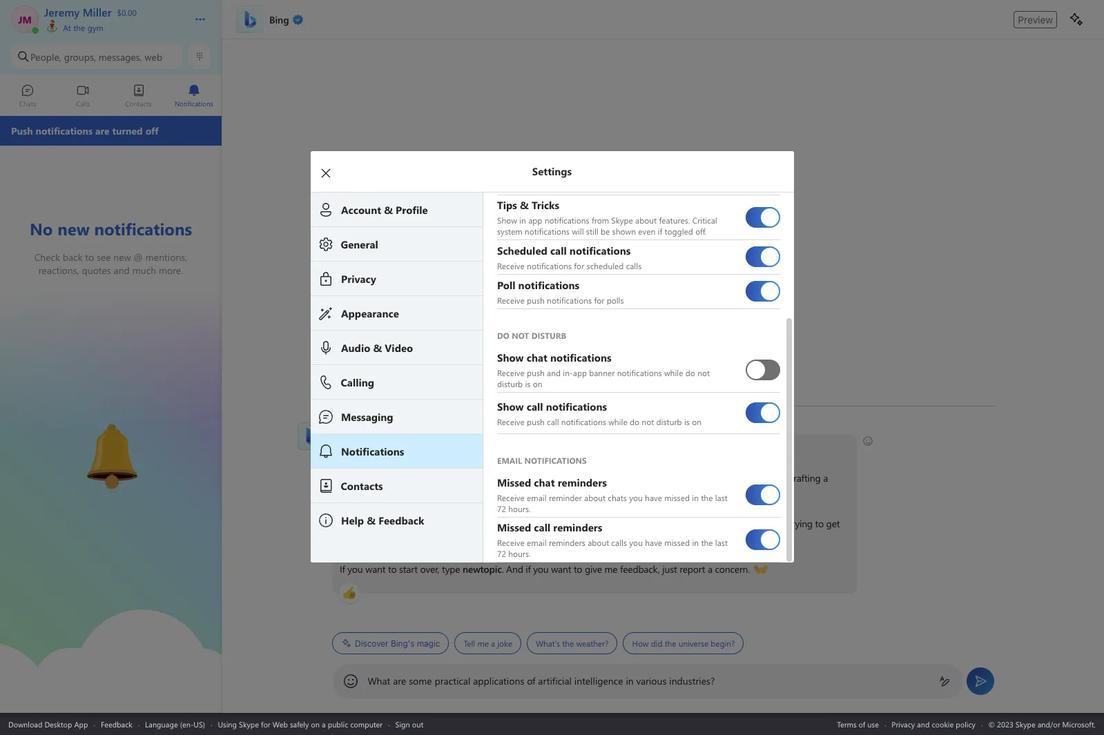 Task type: vqa. For each thing, say whether or not it's contained in the screenshot.
the top How
yes



Task type: locate. For each thing, give the bounding box(es) containing it.
72 down the remember at bottom left
[[497, 503, 506, 514]]

public
[[328, 719, 348, 730]]

calls for about
[[611, 537, 627, 548]]

0 vertical spatial email
[[527, 492, 546, 503]]

72 inside receive email reminders about calls you have missed in the last 72 hours.
[[497, 548, 506, 559]]

1 receive from the top
[[497, 260, 524, 271]]

about for calls
[[588, 537, 609, 548]]

1 vertical spatial 72
[[497, 548, 506, 559]]

policy
[[956, 719, 976, 730]]

are
[[393, 675, 406, 688]]

still inside show in app notifications from skype about features. critical system notifications will still be shown even if toggled off.
[[586, 226, 598, 237]]

i'm right so
[[426, 517, 439, 530]]

1 vertical spatial calls
[[611, 537, 627, 548]]

mad
[[707, 517, 725, 530]]

receive for receive push notifications for polls
[[497, 294, 524, 305]]

0 horizontal spatial app
[[528, 214, 542, 226]]

you right and
[[533, 563, 548, 576]]

calls
[[626, 260, 641, 271], [611, 537, 627, 548]]

disturb up itinerary
[[656, 416, 682, 427]]

72 inside receive email reminder about chats you have missed in the last 72 hours.
[[497, 503, 506, 514]]

i right can
[[448, 441, 451, 454]]

desktop
[[44, 719, 72, 730]]

email inside receive email reminder about chats you have missed in the last 72 hours.
[[527, 492, 546, 503]]

and left the in-
[[547, 367, 561, 378]]

last inside receive email reminders about calls you have missed in the last 72 hours.
[[715, 537, 728, 548]]

2 horizontal spatial i'm
[[756, 517, 768, 530]]

receive notifications for scheduled calls
[[497, 260, 641, 271]]

in right the show at left
[[519, 214, 526, 226]]

me,
[[738, 517, 753, 530]]

missed inside receive email reminder about chats you have missed in the last 72 hours.
[[664, 492, 690, 503]]

1 vertical spatial on
[[692, 416, 701, 427]]

last down mad
[[715, 537, 728, 548]]

email
[[527, 492, 546, 503], [527, 537, 546, 548]]

2 vertical spatial about
[[588, 537, 609, 548]]

1 vertical spatial email
[[527, 537, 546, 548]]

push left the in-
[[527, 367, 544, 378]]

groups, inside ask me any type of question, like finding vegan restaurants in cambridge, itinerary for your trip to europe or drafting a story for curious kids. in groups, remember to mention me with @bing. i'm an ai preview, so i'm still learning. sometimes i might say something weird. don't get mad at me, i'm just trying to get better! if you want to start over, type
[[440, 487, 471, 500]]

and inside receive push and in-app banner notifications while do not disturb is on
[[547, 367, 561, 378]]

0 vertical spatial type
[[389, 472, 408, 485]]

better!
[[339, 533, 367, 546]]

me right tell
[[477, 638, 489, 649]]

me right give
[[604, 563, 617, 576]]

just left the report
[[662, 563, 677, 576]]

0 vertical spatial app
[[528, 214, 542, 226]]

reminders
[[549, 537, 585, 548]]

1 vertical spatial app
[[573, 367, 587, 378]]

0 vertical spatial not
[[697, 367, 710, 378]]

1 last from the top
[[715, 492, 728, 503]]

1 horizontal spatial skype
[[611, 214, 633, 226]]

on left the in-
[[533, 378, 542, 389]]

receive down sometimes
[[497, 537, 524, 548]]

2 email from the top
[[527, 537, 546, 548]]

Tips & Tricks, Show in app notifications from Skype about features. Critical system notifications will still be shown even if toggled off. checkbox
[[746, 201, 780, 233]]

you
[[474, 441, 489, 454], [629, 492, 643, 503], [629, 537, 643, 548], [347, 563, 363, 576], [533, 563, 548, 576]]

4 receive from the top
[[497, 416, 524, 427]]

0 vertical spatial skype
[[611, 214, 633, 226]]

0 vertical spatial how
[[410, 441, 429, 454]]

of
[[410, 472, 418, 485], [527, 675, 536, 688], [859, 719, 866, 730]]

so
[[414, 517, 424, 530]]

how right the ! in the bottom of the page
[[410, 441, 429, 454]]

calls for scheduled
[[626, 260, 641, 271]]

app left banner
[[573, 367, 587, 378]]

of inside ask me any type of question, like finding vegan restaurants in cambridge, itinerary for your trip to europe or drafting a story for curious kids. in groups, remember to mention me with @bing. i'm an ai preview, so i'm still learning. sometimes i might say something weird. don't get mad at me, i'm just trying to get better! if you want to start over, type
[[410, 472, 418, 485]]

if
[[658, 226, 662, 237], [525, 563, 531, 576]]

1 push from the top
[[527, 294, 544, 305]]

give
[[585, 563, 602, 576]]

1 horizontal spatial how
[[632, 638, 649, 649]]

terms of use link
[[837, 719, 879, 730]]

2 horizontal spatial is
[[684, 416, 690, 427]]

you right if
[[347, 563, 363, 576]]

still left the be
[[586, 226, 598, 237]]

can
[[431, 441, 446, 454]]

download desktop app link
[[8, 719, 88, 730]]

people, groups, messages, web
[[30, 50, 162, 63]]

1 vertical spatial missed
[[664, 537, 690, 548]]

1 horizontal spatial want
[[551, 563, 571, 576]]

0 vertical spatial and
[[547, 367, 561, 378]]

0 horizontal spatial on
[[311, 719, 320, 730]]

have inside receive email reminders about calls you have missed in the last 72 hours.
[[645, 537, 662, 548]]

if right and
[[525, 563, 531, 576]]

the
[[73, 22, 85, 33], [701, 492, 713, 503], [701, 537, 713, 548], [562, 638, 574, 649], [665, 638, 676, 649]]

the inside button
[[665, 638, 676, 649]]

1 hours. from the top
[[508, 503, 531, 514]]

0 vertical spatial 72
[[497, 503, 506, 514]]

have inside receive email reminder about chats you have missed in the last 72 hours.
[[645, 492, 662, 503]]

hours. inside receive email reminder about chats you have missed in the last 72 hours.
[[508, 503, 531, 514]]

email inside receive email reminders about calls you have missed in the last 72 hours.
[[527, 537, 546, 548]]

feedback link
[[101, 719, 132, 730]]

disturb left the in-
[[497, 378, 523, 389]]

is inside receive push and in-app banner notifications while do not disturb is on
[[525, 378, 530, 389]]

2 vertical spatial on
[[311, 719, 320, 730]]

us)
[[194, 719, 205, 730]]

you right help
[[474, 441, 489, 454]]

0 vertical spatial do
[[685, 367, 695, 378]]

groups, down at the gym
[[64, 50, 96, 63]]

1 vertical spatial type
[[442, 563, 460, 576]]

terms of use
[[837, 719, 879, 730]]

did
[[651, 638, 662, 649]]

calls right scheduled
[[626, 260, 641, 271]]

disturb inside receive push and in-app banner notifications while do not disturb is on
[[497, 378, 523, 389]]

1 horizontal spatial is
[[525, 378, 530, 389]]

0 vertical spatial if
[[658, 226, 662, 237]]

on
[[533, 378, 542, 389], [692, 416, 701, 427], [311, 719, 320, 730]]

newtopic . and if you want to give me feedback, just report a concern.
[[462, 563, 752, 576]]

2 hours. from the top
[[508, 548, 531, 559]]

using skype for web safely on a public computer link
[[218, 719, 383, 730]]

privacy and cookie policy
[[892, 719, 976, 730]]

0 vertical spatial push
[[527, 294, 544, 305]]

0 horizontal spatial skype
[[239, 719, 259, 730]]

off.
[[695, 226, 706, 237]]

in inside receive email reminders about calls you have missed in the last 72 hours.
[[692, 537, 699, 548]]

1 vertical spatial not
[[642, 416, 654, 427]]

notifications inside receive push and in-app banner notifications while do not disturb is on
[[617, 367, 662, 378]]

do inside receive push and in-app banner notifications while do not disturb is on
[[685, 367, 695, 378]]

1 horizontal spatial if
[[658, 226, 662, 237]]

missed down don't
[[664, 537, 690, 548]]

the inside button
[[73, 22, 85, 33]]

i'm
[[339, 517, 352, 530], [426, 517, 439, 530], [756, 517, 768, 530]]

i
[[448, 441, 451, 454], [544, 517, 547, 530]]

push left the call
[[527, 416, 544, 427]]

6 receive from the top
[[497, 537, 524, 548]]

0 vertical spatial on
[[533, 378, 542, 389]]

receive down receive notifications for scheduled calls
[[497, 294, 524, 305]]

skype right using
[[239, 719, 259, 730]]

privacy and cookie policy link
[[892, 719, 976, 730]]

0 horizontal spatial i'm
[[339, 517, 352, 530]]

last down trip
[[715, 492, 728, 503]]

the right the 'what's'
[[562, 638, 574, 649]]

1 get from the left
[[691, 517, 704, 530]]

.
[[502, 563, 503, 576]]

have for calls
[[645, 537, 662, 548]]

on right safely
[[311, 719, 320, 730]]

just
[[771, 517, 786, 530], [662, 563, 677, 576]]

in down your
[[692, 492, 699, 503]]

1 vertical spatial about
[[584, 492, 605, 503]]

1 vertical spatial groups,
[[440, 487, 471, 500]]

app inside receive push and in-app banner notifications while do not disturb is on
[[573, 367, 587, 378]]

about left chats at the right of the page
[[584, 492, 605, 503]]

to right trying
[[815, 517, 824, 530]]

1 horizontal spatial get
[[826, 517, 840, 530]]

1 missed from the top
[[664, 492, 690, 503]]

while
[[664, 367, 683, 378], [608, 416, 627, 427]]

receive down vegan
[[497, 492, 524, 503]]

of left artificial
[[527, 675, 536, 688]]

1 vertical spatial of
[[527, 675, 536, 688]]

people, groups, messages, web button
[[11, 44, 183, 69]]

2 horizontal spatial of
[[859, 719, 866, 730]]

while inside receive push and in-app banner notifications while do not disturb is on
[[664, 367, 683, 378]]

the right at
[[73, 22, 85, 33]]

2 missed from the top
[[664, 537, 690, 548]]

receive down the system
[[497, 260, 524, 271]]

0 horizontal spatial of
[[410, 472, 418, 485]]

1 vertical spatial push
[[527, 367, 544, 378]]

practical
[[435, 675, 471, 688]]

have down itinerary
[[645, 492, 662, 503]]

not left show chat notifications, receive push and in-app banner notifications while do not disturb is on checkbox
[[697, 367, 710, 378]]

use
[[868, 719, 879, 730]]

push for call
[[527, 416, 544, 427]]

0 vertical spatial groups,
[[64, 50, 96, 63]]

get right trying
[[826, 517, 840, 530]]

question,
[[421, 472, 459, 485]]

to left start
[[388, 563, 396, 576]]

about inside show in app notifications from skype about features. critical system notifications will still be shown even if toggled off.
[[635, 214, 657, 226]]

if right even
[[658, 226, 662, 237]]

1 want from the left
[[365, 563, 385, 576]]

hours. up and
[[508, 548, 531, 559]]

1 vertical spatial if
[[525, 563, 531, 576]]

0 vertical spatial disturb
[[497, 378, 523, 389]]

1 vertical spatial is
[[684, 416, 690, 427]]

tell me a joke button
[[454, 633, 521, 655]]

1 have from the top
[[645, 492, 662, 503]]

receive up today? in the bottom left of the page
[[497, 416, 524, 427]]

last for receive email reminders about calls you have missed in the last 72 hours.
[[715, 537, 728, 548]]

in left various
[[626, 675, 634, 688]]

missed inside receive email reminders about calls you have missed in the last 72 hours.
[[664, 537, 690, 548]]

in up with
[[585, 472, 593, 485]]

0 horizontal spatial want
[[365, 563, 385, 576]]

0 horizontal spatial groups,
[[64, 50, 96, 63]]

groups, inside button
[[64, 50, 96, 63]]

in inside show in app notifications from skype about features. critical system notifications will still be shown even if toggled off.
[[519, 214, 526, 226]]

1 horizontal spatial still
[[586, 226, 598, 237]]

1 horizontal spatial app
[[573, 367, 587, 378]]

72 for receive email reminders about calls you have missed in the last 72 hours.
[[497, 548, 506, 559]]

want left start
[[365, 563, 385, 576]]

still left 'learning.'
[[442, 517, 455, 530]]

3 i'm from the left
[[756, 517, 768, 530]]

0 vertical spatial last
[[715, 492, 728, 503]]

email down vegan
[[527, 492, 546, 503]]

and
[[506, 563, 523, 576]]

don't
[[666, 517, 688, 530]]

1 horizontal spatial and
[[917, 719, 930, 730]]

1 horizontal spatial not
[[697, 367, 710, 378]]

app right the system
[[528, 214, 542, 226]]

of up the kids.
[[410, 472, 418, 485]]

5 receive from the top
[[497, 492, 524, 503]]

0 vertical spatial still
[[586, 226, 598, 237]]

you inside ask me any type of question, like finding vegan restaurants in cambridge, itinerary for your trip to europe or drafting a story for curious kids. in groups, remember to mention me with @bing. i'm an ai preview, so i'm still learning. sometimes i might say something weird. don't get mad at me, i'm just trying to get better! if you want to start over, type
[[347, 563, 363, 576]]

0 horizontal spatial disturb
[[497, 378, 523, 389]]

push inside receive push and in-app banner notifications while do not disturb is on
[[527, 367, 544, 378]]

a inside button
[[491, 638, 495, 649]]

you down weird.
[[629, 537, 643, 548]]

not
[[697, 367, 710, 378], [642, 416, 654, 427]]

1 vertical spatial skype
[[239, 719, 259, 730]]

missed
[[664, 492, 690, 503], [664, 537, 690, 548]]

push down receive notifications for scheduled calls
[[527, 294, 544, 305]]

ask
[[339, 472, 354, 485]]

0 vertical spatial of
[[410, 472, 418, 485]]

have down weird.
[[645, 537, 662, 548]]

what's
[[536, 638, 560, 649]]

1 email from the top
[[527, 492, 546, 503]]

1 vertical spatial i
[[544, 517, 547, 530]]

email down sometimes
[[527, 537, 546, 548]]

cookie
[[932, 719, 954, 730]]

1 vertical spatial hours.
[[508, 548, 531, 559]]

people,
[[30, 50, 61, 63]]

discover
[[355, 639, 388, 649]]

1 horizontal spatial groups,
[[440, 487, 471, 500]]

a right the report
[[708, 563, 712, 576]]

a left joke on the bottom
[[491, 638, 495, 649]]

the down mad
[[701, 537, 713, 548]]

and left the cookie
[[917, 719, 930, 730]]

receive email reminders about calls you have missed in the last 72 hours.
[[497, 537, 730, 559]]

1 vertical spatial last
[[715, 537, 728, 548]]

critical
[[692, 214, 717, 226]]

receive inside receive email reminder about chats you have missed in the last 72 hours.
[[497, 492, 524, 503]]

Scheduled call notifications, Receive notifications for scheduled calls checkbox
[[746, 241, 780, 273]]

1 horizontal spatial type
[[442, 563, 460, 576]]

not up itinerary
[[642, 416, 654, 427]]

0 vertical spatial is
[[525, 378, 530, 389]]

how left "did"
[[632, 638, 649, 649]]

your
[[696, 472, 715, 485]]

about inside receive email reminder about chats you have missed in the last 72 hours.
[[584, 492, 605, 503]]

0 vertical spatial hours.
[[508, 503, 531, 514]]

hours. for receive email reminders about calls you have missed in the last 72 hours.
[[508, 548, 531, 559]]

1 vertical spatial have
[[645, 537, 662, 548]]

what are some practical applications of artificial intelligence in various industries?
[[368, 675, 715, 688]]

to left give
[[574, 563, 582, 576]]

using
[[218, 719, 237, 730]]

2 last from the top
[[715, 537, 728, 548]]

of left use
[[859, 719, 866, 730]]

i left might
[[544, 517, 547, 530]]

3 receive from the top
[[497, 367, 524, 378]]

notifications
[[544, 214, 589, 226], [524, 226, 569, 237], [527, 260, 572, 271], [547, 294, 592, 305], [617, 367, 662, 378], [561, 416, 606, 427]]

is
[[525, 378, 530, 389], [684, 416, 690, 427], [377, 441, 383, 454]]

Show call notifications, Receive push call notifications while do not disturb is on checkbox
[[746, 397, 780, 429]]

hey, this is bing ! how can i help you today?
[[339, 441, 522, 454]]

notifications down receive notifications for scheduled calls
[[547, 294, 592, 305]]

receive inside receive push and in-app banner notifications while do not disturb is on
[[497, 367, 524, 378]]

want down "reminders"
[[551, 563, 571, 576]]

calls down something
[[611, 537, 627, 548]]

about down say
[[588, 537, 609, 548]]

the right "did"
[[665, 638, 676, 649]]

in inside receive email reminder about chats you have missed in the last 72 hours.
[[692, 492, 699, 503]]

concern.
[[715, 563, 750, 576]]

about inside receive email reminders about calls you have missed in the last 72 hours.
[[588, 537, 609, 548]]

0 horizontal spatial just
[[662, 563, 677, 576]]

for right story
[[363, 487, 374, 500]]

how did the universe begin? button
[[623, 633, 744, 655]]

2 vertical spatial is
[[377, 441, 383, 454]]

0 vertical spatial missed
[[664, 492, 690, 503]]

0 vertical spatial i
[[448, 441, 451, 454]]

1 horizontal spatial on
[[533, 378, 542, 389]]

receive inside receive email reminders about calls you have missed in the last 72 hours.
[[497, 537, 524, 548]]

0 horizontal spatial get
[[691, 517, 704, 530]]

terms
[[837, 719, 857, 730]]

tab list
[[0, 78, 222, 116]]

last inside receive email reminder about chats you have missed in the last 72 hours.
[[715, 492, 728, 503]]

get left mad
[[691, 517, 704, 530]]

1 horizontal spatial while
[[664, 367, 683, 378]]

0 horizontal spatial while
[[608, 416, 627, 427]]

2 vertical spatial push
[[527, 416, 544, 427]]

notifications right banner
[[617, 367, 662, 378]]

push
[[527, 294, 544, 305], [527, 367, 544, 378], [527, 416, 544, 427]]

Missed chat reminders, Receive email reminder about chats you have missed in the last 72 hours. checkbox
[[746, 479, 780, 511]]

i'm left an
[[339, 517, 352, 530]]

about left features.
[[635, 214, 657, 226]]

2 receive from the top
[[497, 294, 524, 305]]

1 horizontal spatial do
[[685, 367, 695, 378]]

on inside receive push and in-app banner notifications while do not disturb is on
[[533, 378, 542, 389]]

0 vertical spatial while
[[664, 367, 683, 378]]

hours. for receive email reminder about chats you have missed in the last 72 hours.
[[508, 503, 531, 514]]

1 vertical spatial while
[[608, 416, 627, 427]]

language
[[145, 719, 178, 730]]

3 push from the top
[[527, 416, 544, 427]]

universe
[[678, 638, 708, 649]]

itinerary
[[645, 472, 679, 485]]

receive left the in-
[[497, 367, 524, 378]]

i'm right me, in the right bottom of the page
[[756, 517, 768, 530]]

0 horizontal spatial how
[[410, 441, 429, 454]]

0 horizontal spatial and
[[547, 367, 561, 378]]

you inside receive email reminder about chats you have missed in the last 72 hours.
[[629, 492, 643, 503]]

1 horizontal spatial just
[[771, 517, 786, 530]]

0 vertical spatial calls
[[626, 260, 641, 271]]

the inside receive email reminder about chats you have missed in the last 72 hours.
[[701, 492, 713, 503]]

applications
[[473, 675, 524, 688]]

show in app notifications from skype about features. critical system notifications will still be shown even if toggled off.
[[497, 214, 719, 237]]

1 72 from the top
[[497, 503, 506, 514]]

0 horizontal spatial not
[[642, 416, 654, 427]]

in up the report
[[692, 537, 699, 548]]

download desktop app
[[8, 719, 88, 730]]

1 vertical spatial and
[[917, 719, 930, 730]]

in inside ask me any type of question, like finding vegan restaurants in cambridge, itinerary for your trip to europe or drafting a story for curious kids. in groups, remember to mention me with @bing. i'm an ai preview, so i'm still learning. sometimes i might say something weird. don't get mad at me, i'm just trying to get better! if you want to start over, type
[[585, 472, 593, 485]]

2 72 from the top
[[497, 548, 506, 559]]

finding
[[478, 472, 507, 485]]

1 horizontal spatial i'm
[[426, 517, 439, 530]]

in for what are some practical applications of artificial intelligence in various industries?
[[626, 675, 634, 688]]

type right over,
[[442, 563, 460, 576]]

hours. inside receive email reminders about calls you have missed in the last 72 hours.
[[508, 548, 531, 559]]

0 vertical spatial about
[[635, 214, 657, 226]]

groups, down like
[[440, 487, 471, 500]]

like
[[461, 472, 475, 485]]

on up your
[[692, 416, 701, 427]]

a right drafting
[[823, 472, 828, 485]]

0 horizontal spatial still
[[442, 517, 455, 530]]

hey,
[[339, 441, 357, 454]]

72 up .
[[497, 548, 506, 559]]

1 horizontal spatial i
[[544, 517, 547, 530]]

2 vertical spatial of
[[859, 719, 866, 730]]

0 horizontal spatial type
[[389, 472, 408, 485]]

not inside receive push and in-app banner notifications while do not disturb is on
[[697, 367, 710, 378]]

1 vertical spatial still
[[442, 517, 455, 530]]

1 vertical spatial how
[[632, 638, 649, 649]]

the down your
[[701, 492, 713, 503]]

2 have from the top
[[645, 537, 662, 548]]

calls inside receive email reminders about calls you have missed in the last 72 hours.
[[611, 537, 627, 548]]

0 vertical spatial just
[[771, 517, 786, 530]]

the inside button
[[562, 638, 574, 649]]

a
[[823, 472, 828, 485], [708, 563, 712, 576], [491, 638, 495, 649], [322, 719, 326, 730]]

type up curious
[[389, 472, 408, 485]]

missed down itinerary
[[664, 492, 690, 503]]

hours. up sometimes
[[508, 503, 531, 514]]

just left trying
[[771, 517, 786, 530]]

you right chats at the right of the page
[[629, 492, 643, 503]]

reminder
[[549, 492, 582, 503]]

1 horizontal spatial disturb
[[656, 416, 682, 427]]

2 push from the top
[[527, 367, 544, 378]]

0 horizontal spatial do
[[630, 416, 639, 427]]

0 vertical spatial have
[[645, 492, 662, 503]]

push for and
[[527, 367, 544, 378]]

skype right the be
[[611, 214, 633, 226]]

for left web
[[261, 719, 271, 730]]

preview
[[1018, 13, 1053, 25]]



Task type: describe. For each thing, give the bounding box(es) containing it.
want inside ask me any type of question, like finding vegan restaurants in cambridge, itinerary for your trip to europe or drafting a story for curious kids. in groups, remember to mention me with @bing. i'm an ai preview, so i'm still learning. sometimes i might say something weird. don't get mad at me, i'm just trying to get better! if you want to start over, type
[[365, 563, 385, 576]]

last for receive email reminder about chats you have missed in the last 72 hours.
[[715, 492, 728, 503]]

for left your
[[682, 472, 693, 485]]

Notification sounds, Play sounds for new messages checkbox
[[746, 162, 780, 193]]

me left any
[[357, 472, 370, 485]]

help
[[453, 441, 471, 454]]

app
[[74, 719, 88, 730]]

Show chat notifications, Receive push and in-app banner notifications while do not disturb is on checkbox
[[746, 354, 780, 386]]

weather?
[[576, 638, 608, 649]]

email for reminder
[[527, 492, 546, 503]]

from
[[592, 214, 609, 226]]

ask me any type of question, like finding vegan restaurants in cambridge, itinerary for your trip to europe or drafting a story for curious kids. in groups, remember to mention me with @bing. i'm an ai preview, so i'm still learning. sometimes i might say something weird. don't get mad at me, i'm just trying to get better! if you want to start over, type
[[339, 472, 842, 576]]

intelligence
[[575, 675, 623, 688]]

have for chats
[[645, 492, 662, 503]]

Missed call reminders, Receive email reminders about calls you have missed in the last 72 hours. checkbox
[[746, 524, 780, 556]]

(openhands)
[[754, 562, 806, 575]]

curious
[[377, 487, 407, 500]]

1 horizontal spatial of
[[527, 675, 536, 688]]

still inside ask me any type of question, like finding vegan restaurants in cambridge, itinerary for your trip to europe or drafting a story for curious kids. in groups, remember to mention me with @bing. i'm an ai preview, so i'm still learning. sometimes i might say something weird. don't get mad at me, i'm just trying to get better! if you want to start over, type
[[442, 517, 455, 530]]

2 i'm from the left
[[426, 517, 439, 530]]

language (en-us)
[[145, 719, 205, 730]]

out
[[412, 719, 424, 730]]

show
[[497, 214, 517, 226]]

1 vertical spatial disturb
[[656, 416, 682, 427]]

0 horizontal spatial i
[[448, 441, 451, 454]]

in
[[430, 487, 438, 500]]

receive for receive notifications for scheduled calls
[[497, 260, 524, 271]]

1 i'm from the left
[[339, 517, 352, 530]]

joke
[[497, 638, 512, 649]]

or
[[776, 472, 785, 485]]

me left with
[[568, 487, 581, 500]]

in for receive email reminders about calls you have missed in the last 72 hours.
[[692, 537, 699, 548]]

about for chats
[[584, 492, 605, 503]]

report
[[679, 563, 705, 576]]

email for reminders
[[527, 537, 546, 548]]

receive push notifications for polls
[[497, 294, 624, 305]]

something
[[592, 517, 636, 530]]

privacy
[[892, 719, 915, 730]]

learning.
[[458, 517, 493, 530]]

weird.
[[639, 517, 663, 530]]

receive for receive email reminder about chats you have missed in the last 72 hours.
[[497, 492, 524, 503]]

receive for receive email reminders about calls you have missed in the last 72 hours.
[[497, 537, 524, 548]]

to right trip
[[734, 472, 742, 485]]

tell me a joke
[[463, 638, 512, 649]]

with
[[583, 487, 601, 500]]

sign out link
[[395, 719, 424, 730]]

what
[[368, 675, 390, 688]]

industries?
[[669, 675, 715, 688]]

restaurants
[[537, 472, 582, 485]]

9:24
[[352, 422, 367, 433]]

might
[[549, 517, 574, 530]]

if inside show in app notifications from skype about features. critical system notifications will still be shown even if toggled off.
[[658, 226, 662, 237]]

2 get from the left
[[826, 517, 840, 530]]

notifications left will
[[524, 226, 569, 237]]

today?
[[492, 441, 519, 454]]

in-
[[563, 367, 573, 378]]

language (en-us) link
[[145, 719, 205, 730]]

drafting
[[788, 472, 821, 485]]

download
[[8, 719, 42, 730]]

kids.
[[409, 487, 428, 500]]

trying
[[788, 517, 813, 530]]

bing
[[385, 441, 405, 454]]

at the gym button
[[44, 19, 181, 33]]

an
[[355, 517, 365, 530]]

0 horizontal spatial if
[[525, 563, 531, 576]]

if
[[339, 563, 345, 576]]

2 horizontal spatial on
[[692, 416, 701, 427]]

cambridge,
[[595, 472, 643, 485]]

missed for calls
[[664, 537, 690, 548]]

push for notifications
[[527, 294, 544, 305]]

various
[[636, 675, 667, 688]]

be
[[601, 226, 610, 237]]

a inside ask me any type of question, like finding vegan restaurants in cambridge, itinerary for your trip to europe or drafting a story for curious kids. in groups, remember to mention me with @bing. i'm an ai preview, so i'm still learning. sometimes i might say something weird. don't get mad at me, i'm just trying to get better! if you want to start over, type
[[823, 472, 828, 485]]

any
[[372, 472, 387, 485]]

notifications right the call
[[561, 416, 606, 427]]

computer
[[350, 719, 383, 730]]

system
[[497, 226, 522, 237]]

receive for receive push call notifications while do not disturb is on
[[497, 416, 524, 427]]

chats
[[608, 492, 627, 503]]

receive email reminder about chats you have missed in the last 72 hours.
[[497, 492, 730, 514]]

you inside receive email reminders about calls you have missed in the last 72 hours.
[[629, 537, 643, 548]]

magic
[[417, 639, 440, 649]]

the inside receive email reminders about calls you have missed in the last 72 hours.
[[701, 537, 713, 548]]

Type a message text field
[[368, 675, 928, 688]]

i inside ask me any type of question, like finding vegan restaurants in cambridge, itinerary for your trip to europe or drafting a story for curious kids. in groups, remember to mention me with @bing. i'm an ai preview, so i'm still learning. sometimes i might say something weird. don't get mad at me, i'm just trying to get better! if you want to start over, type
[[544, 517, 547, 530]]

@bing.
[[603, 487, 633, 500]]

europe
[[745, 472, 774, 485]]

mention
[[531, 487, 565, 500]]

story
[[339, 487, 360, 500]]

just inside ask me any type of question, like finding vegan restaurants in cambridge, itinerary for your trip to europe or drafting a story for curious kids. in groups, remember to mention me with @bing. i'm an ai preview, so i'm still learning. sometimes i might say something weird. don't get mad at me, i'm just trying to get better! if you want to start over, type
[[771, 517, 786, 530]]

sign out
[[395, 719, 424, 730]]

notifications up receive push notifications for polls
[[527, 260, 572, 271]]

scheduled
[[586, 260, 624, 271]]

safely
[[290, 719, 309, 730]]

receive for receive push and in-app banner notifications while do not disturb is on
[[497, 367, 524, 378]]

shown
[[612, 226, 636, 237]]

gym
[[87, 22, 104, 33]]

0 horizontal spatial is
[[377, 441, 383, 454]]

for left scheduled
[[574, 260, 584, 271]]

notifications left from
[[544, 214, 589, 226]]

polls
[[607, 294, 624, 305]]

missed for chats
[[664, 492, 690, 503]]

sometimes
[[496, 517, 542, 530]]

1 vertical spatial just
[[662, 563, 677, 576]]

2 want from the left
[[551, 563, 571, 576]]

will
[[572, 226, 584, 237]]

call
[[547, 416, 559, 427]]

to down vegan
[[519, 487, 528, 500]]

features.
[[659, 214, 690, 226]]

in for receive email reminder about chats you have missed in the last 72 hours.
[[692, 492, 699, 503]]

what's the weather? button
[[527, 633, 617, 655]]

over,
[[420, 563, 439, 576]]

how inside button
[[632, 638, 649, 649]]

1 vertical spatial do
[[630, 416, 639, 427]]

me inside button
[[477, 638, 489, 649]]

web
[[273, 719, 288, 730]]

skype inside show in app notifications from skype about features. critical system notifications will still be shown even if toggled off.
[[611, 214, 633, 226]]

app inside show in app notifications from skype about features. critical system notifications will still be shown even if toggled off.
[[528, 214, 542, 226]]

a left public
[[322, 719, 326, 730]]

bing,
[[332, 422, 350, 433]]

Poll notifications, Receive push notifications for polls checkbox
[[746, 276, 780, 307]]

this
[[360, 441, 374, 454]]

preview,
[[378, 517, 412, 530]]

bell
[[69, 419, 87, 433]]

notifications dialog
[[310, 1, 815, 563]]

72 for receive email reminder about chats you have missed in the last 72 hours.
[[497, 503, 506, 514]]

for left polls
[[594, 294, 604, 305]]

web
[[145, 50, 162, 63]]

ai
[[367, 517, 376, 530]]

using skype for web safely on a public computer
[[218, 719, 383, 730]]

bing, 9:24 am
[[332, 422, 383, 433]]



